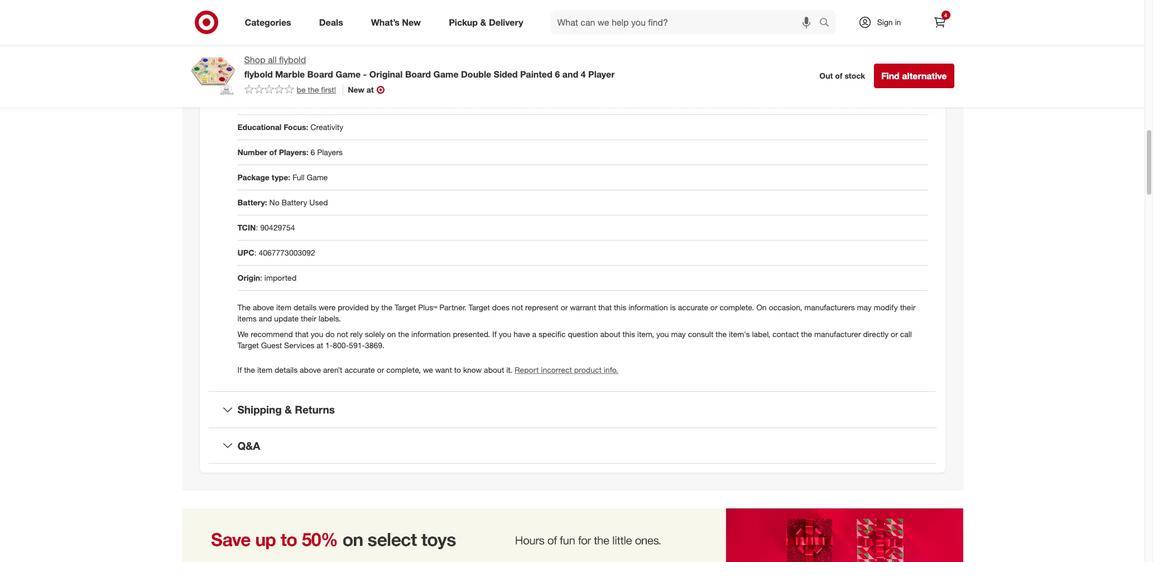 Task type: describe. For each thing, give the bounding box(es) containing it.
sign in
[[878, 17, 901, 27]]

represent
[[525, 303, 559, 312]]

complete,
[[387, 365, 421, 375]]

creativity
[[311, 122, 344, 132]]

guest
[[261, 340, 282, 350]]

partner.
[[440, 303, 467, 312]]

: for tcin
[[256, 223, 258, 232]]

battery:
[[238, 198, 267, 207]]

players
[[317, 147, 343, 157]]

complete.
[[720, 303, 755, 312]]

rely
[[350, 329, 363, 339]]

used
[[310, 198, 328, 207]]

and inside shop all flybold flybold marble board game - original board game double sided painted 6 and 4 player
[[563, 69, 579, 80]]

800-
[[333, 340, 349, 350]]

in
[[895, 17, 901, 27]]

target inside we recommend that you do not rely solely on the information presented. if you have a specific question about this item, you may consult the item's label, contact the manufacturer directly or call target guest services at 1-800-591-3869.
[[238, 340, 259, 350]]

we
[[423, 365, 433, 375]]

1 horizontal spatial their
[[901, 303, 916, 312]]

image of flybold marble board game - original board game double sided painted 6 and 4 player image
[[191, 54, 235, 98]]

consult
[[688, 329, 714, 339]]

0 horizontal spatial their
[[301, 314, 317, 323]]

1 vertical spatial new
[[348, 85, 365, 94]]

deals
[[319, 17, 343, 28]]

by
[[371, 303, 379, 312]]

original
[[369, 69, 403, 80]]

call
[[901, 329, 912, 339]]

q&a button
[[209, 428, 937, 464]]

suggested
[[238, 47, 277, 56]]

4 inside shop all flybold flybold marble board game - original board game double sided painted 6 and 4 player
[[581, 69, 586, 80]]

have
[[514, 329, 530, 339]]

be
[[297, 85, 306, 94]]

of for type
[[257, 72, 265, 81]]

directly
[[864, 329, 889, 339]]

full
[[293, 172, 305, 182]]

that inside we recommend that you do not rely solely on the information presented. if you have a specific question about this item, you may consult the item's label, contact the manufacturer directly or call target guest services at 1-800-591-3869.
[[295, 329, 309, 339]]

item's
[[729, 329, 750, 339]]

0 horizontal spatial accurate
[[345, 365, 375, 375]]

q&a
[[238, 439, 260, 452]]

the right contact
[[801, 329, 813, 339]]

product
[[574, 365, 602, 375]]

about inside we recommend that you do not rely solely on the information presented. if you have a specific question about this item, you may consult the item's label, contact the manufacturer directly or call target guest services at 1-800-591-3869.
[[601, 329, 621, 339]]

we recommend that you do not rely solely on the information presented. if you have a specific question about this item, you may consult the item's label, contact the manufacturer directly or call target guest services at 1-800-591-3869.
[[238, 329, 912, 350]]

upc
[[238, 248, 254, 257]]

update
[[274, 314, 299, 323]]

specifications
[[238, 17, 309, 30]]

6 inside shop all flybold flybold marble board game - original board game double sided painted 6 and 4 player
[[555, 69, 560, 80]]

no
[[269, 198, 280, 207]]

advertisement region
[[182, 509, 964, 562]]

1 you from the left
[[311, 329, 323, 339]]

a
[[532, 329, 537, 339]]

1 horizontal spatial new
[[402, 17, 421, 28]]

& for pickup
[[481, 17, 487, 28]]

educational
[[238, 122, 282, 132]]

is
[[670, 303, 676, 312]]

the inside be the first! link
[[308, 85, 319, 94]]

number
[[238, 147, 267, 157]]

solely
[[365, 329, 385, 339]]

new at
[[348, 85, 374, 94]]

type of game: creative games
[[238, 72, 349, 81]]

-
[[363, 69, 367, 80]]

: for upc
[[254, 248, 257, 257]]

question
[[568, 329, 598, 339]]

all
[[268, 54, 277, 65]]

the above item details were provided by the target plus™ partner. target does not represent or warrant that this information is accurate or complete. on occasion, manufacturers may modify their items and update their labels.
[[238, 303, 916, 323]]

shop
[[244, 54, 265, 65]]

does
[[492, 303, 510, 312]]

what's
[[371, 17, 400, 28]]

services
[[284, 340, 315, 350]]

occasion,
[[769, 303, 803, 312]]

not inside we recommend that you do not rely solely on the information presented. if you have a specific question about this item, you may consult the item's label, contact the manufacturer directly or call target guest services at 1-800-591-3869.
[[337, 329, 348, 339]]

painted
[[520, 69, 553, 80]]

type
[[238, 72, 255, 81]]

this inside the above item details were provided by the target plus™ partner. target does not represent or warrant that this information is accurate or complete. on occasion, manufacturers may modify their items and update their labels.
[[614, 303, 627, 312]]

the right on
[[398, 329, 409, 339]]

do
[[326, 329, 335, 339]]

the down we
[[244, 365, 255, 375]]

package type: full game
[[238, 172, 328, 182]]

or left complete,
[[377, 365, 384, 375]]

pickup
[[449, 17, 478, 28]]

origin
[[238, 273, 260, 282]]

game:
[[267, 72, 291, 81]]

may inside the above item details were provided by the target plus™ partner. target does not represent or warrant that this information is accurate or complete. on occasion, manufacturers may modify their items and update their labels.
[[857, 303, 872, 312]]

first!
[[321, 85, 336, 94]]

out
[[820, 71, 833, 81]]

recommend
[[251, 329, 293, 339]]

the left the item's on the bottom
[[716, 329, 727, 339]]

0 horizontal spatial game
[[307, 172, 328, 182]]

categories
[[245, 17, 291, 28]]

battery
[[282, 198, 307, 207]]

delivery
[[489, 17, 524, 28]]

players:
[[279, 147, 309, 157]]

presented.
[[453, 329, 490, 339]]

details for were
[[294, 303, 317, 312]]

details for above
[[275, 365, 298, 375]]

to
[[454, 365, 461, 375]]

or left complete.
[[711, 303, 718, 312]]

info.
[[604, 365, 618, 375]]

imported
[[265, 273, 297, 282]]

battery: no battery used
[[238, 198, 328, 207]]

upc : 4067773003092
[[238, 248, 315, 257]]

1 vertical spatial flybold
[[244, 69, 273, 80]]

shipping & returns
[[238, 403, 335, 416]]

plus™
[[418, 303, 437, 312]]

deals link
[[310, 10, 357, 35]]



Task type: locate. For each thing, give the bounding box(es) containing it.
What can we help you find? suggestions appear below search field
[[551, 10, 822, 35]]

1 vertical spatial about
[[484, 365, 504, 375]]

0 vertical spatial details
[[294, 303, 317, 312]]

find alternative
[[882, 70, 947, 82]]

target left does
[[469, 303, 490, 312]]

new right what's
[[402, 17, 421, 28]]

the inside the above item details were provided by the target plus™ partner. target does not represent or warrant that this information is accurate or complete. on occasion, manufacturers may modify their items and update their labels.
[[382, 303, 393, 312]]

1 horizontal spatial board
[[405, 69, 431, 80]]

1 horizontal spatial not
[[512, 303, 523, 312]]

1 vertical spatial &
[[285, 403, 292, 416]]

4 left player
[[581, 69, 586, 80]]

marble
[[275, 69, 305, 80]]

you right item,
[[657, 329, 669, 339]]

0 vertical spatial item
[[276, 303, 292, 312]]

information inside we recommend that you do not rely solely on the information presented. if you have a specific question about this item, you may consult the item's label, contact the manufacturer directly or call target guest services at 1-800-591-3869.
[[412, 329, 451, 339]]

may left modify
[[857, 303, 872, 312]]

that right warrant
[[599, 303, 612, 312]]

2 horizontal spatial game
[[434, 69, 459, 80]]

games
[[324, 72, 349, 81]]

0 horizontal spatial and
[[259, 314, 272, 323]]

4 right 'in'
[[945, 12, 948, 18]]

item for above
[[276, 303, 292, 312]]

target left plus™
[[395, 303, 416, 312]]

0 vertical spatial their
[[901, 303, 916, 312]]

0 vertical spatial and
[[563, 69, 579, 80]]

sided
[[494, 69, 518, 80]]

& inside dropdown button
[[285, 403, 292, 416]]

not right does
[[512, 303, 523, 312]]

or
[[561, 303, 568, 312], [711, 303, 718, 312], [891, 329, 898, 339], [377, 365, 384, 375]]

age:
[[280, 47, 296, 56]]

0 horizontal spatial item
[[257, 365, 273, 375]]

information
[[629, 303, 668, 312], [412, 329, 451, 339]]

you left do
[[311, 329, 323, 339]]

item up update
[[276, 303, 292, 312]]

not up 800-
[[337, 329, 348, 339]]

& left the returns in the left bottom of the page
[[285, 403, 292, 416]]

flybold up the "marble"
[[279, 54, 306, 65]]

1 vertical spatial item
[[257, 365, 273, 375]]

provided
[[338, 303, 369, 312]]

0 horizontal spatial that
[[295, 329, 309, 339]]

not inside the above item details were provided by the target plus™ partner. target does not represent or warrant that this information is accurate or complete. on occasion, manufacturers may modify their items and update their labels.
[[512, 303, 523, 312]]

accurate inside the above item details were provided by the target plus™ partner. target does not represent or warrant that this information is accurate or complete. on occasion, manufacturers may modify their items and update their labels.
[[678, 303, 709, 312]]

information inside the above item details were provided by the target plus™ partner. target does not represent or warrant that this information is accurate or complete. on occasion, manufacturers may modify their items and update their labels.
[[629, 303, 668, 312]]

& right pickup
[[481, 17, 487, 28]]

4
[[945, 12, 948, 18], [581, 69, 586, 80]]

details inside the above item details were provided by the target plus™ partner. target does not represent or warrant that this information is accurate or complete. on occasion, manufacturers may modify their items and update their labels.
[[294, 303, 317, 312]]

0 vertical spatial may
[[857, 303, 872, 312]]

1 vertical spatial and
[[259, 314, 272, 323]]

1 vertical spatial 6
[[311, 147, 315, 157]]

0 vertical spatial about
[[601, 329, 621, 339]]

of
[[836, 71, 843, 81], [257, 72, 265, 81], [269, 147, 277, 157]]

6 right 'painted' on the left top of page
[[555, 69, 560, 80]]

1 horizontal spatial flybold
[[279, 54, 306, 65]]

creative
[[293, 72, 322, 81]]

were
[[319, 303, 336, 312]]

: for origin
[[260, 273, 262, 282]]

player
[[589, 69, 615, 80]]

0 vertical spatial this
[[614, 303, 627, 312]]

0 vertical spatial :
[[256, 223, 258, 232]]

1 board from the left
[[307, 69, 333, 80]]

item inside the above item details were provided by the target plus™ partner. target does not represent or warrant that this information is accurate or complete. on occasion, manufacturers may modify their items and update their labels.
[[276, 303, 292, 312]]

suggested age: all ages
[[238, 47, 327, 56]]

want
[[435, 365, 452, 375]]

of right type
[[257, 72, 265, 81]]

of for out
[[836, 71, 843, 81]]

& for shipping
[[285, 403, 292, 416]]

3 you from the left
[[657, 329, 669, 339]]

stock
[[845, 71, 866, 81]]

0 horizontal spatial may
[[671, 329, 686, 339]]

may inside we recommend that you do not rely solely on the information presented. if you have a specific question about this item, you may consult the item's label, contact the manufacturer directly or call target guest services at 1-800-591-3869.
[[671, 329, 686, 339]]

accurate
[[678, 303, 709, 312], [345, 365, 375, 375]]

1 horizontal spatial accurate
[[678, 303, 709, 312]]

0 horizontal spatial new
[[348, 85, 365, 94]]

game right full at the top of page
[[307, 172, 328, 182]]

1 vertical spatial details
[[275, 365, 298, 375]]

0 vertical spatial that
[[599, 303, 612, 312]]

1 vertical spatial may
[[671, 329, 686, 339]]

the right by
[[382, 303, 393, 312]]

0 horizontal spatial of
[[257, 72, 265, 81]]

1 vertical spatial not
[[337, 329, 348, 339]]

of left players:
[[269, 147, 277, 157]]

0 horizontal spatial about
[[484, 365, 504, 375]]

board right the original
[[405, 69, 431, 80]]

591-
[[349, 340, 365, 350]]

1 horizontal spatial 4
[[945, 12, 948, 18]]

if the item details above aren't accurate or complete, we want to know about it. report incorrect product info.
[[238, 365, 618, 375]]

1 vertical spatial if
[[238, 365, 242, 375]]

0 vertical spatial 6
[[555, 69, 560, 80]]

1 horizontal spatial 6
[[555, 69, 560, 80]]

accurate right the is
[[678, 303, 709, 312]]

of right out
[[836, 71, 843, 81]]

0 horizontal spatial board
[[307, 69, 333, 80]]

that up services
[[295, 329, 309, 339]]

target
[[395, 303, 416, 312], [469, 303, 490, 312], [238, 340, 259, 350]]

accurate down 591-
[[345, 365, 375, 375]]

90429754
[[260, 223, 295, 232]]

that
[[599, 303, 612, 312], [295, 329, 309, 339]]

1 horizontal spatial at
[[367, 85, 374, 94]]

1 vertical spatial their
[[301, 314, 317, 323]]

1 horizontal spatial target
[[395, 303, 416, 312]]

number of players: 6 players
[[238, 147, 343, 157]]

0 horizontal spatial flybold
[[244, 69, 273, 80]]

1 horizontal spatial may
[[857, 303, 872, 312]]

0 vertical spatial &
[[481, 17, 487, 28]]

details up update
[[294, 303, 317, 312]]

0 vertical spatial information
[[629, 303, 668, 312]]

on
[[757, 303, 767, 312]]

2 horizontal spatial target
[[469, 303, 490, 312]]

0 vertical spatial accurate
[[678, 303, 709, 312]]

: left imported
[[260, 273, 262, 282]]

manufacturers
[[805, 303, 855, 312]]

1 vertical spatial above
[[300, 365, 321, 375]]

6 left players
[[311, 147, 315, 157]]

about left the it.
[[484, 365, 504, 375]]

on
[[387, 329, 396, 339]]

1 horizontal spatial &
[[481, 17, 487, 28]]

0 horizontal spatial 4
[[581, 69, 586, 80]]

at
[[367, 85, 374, 94], [317, 340, 323, 350]]

the
[[308, 85, 319, 94], [382, 303, 393, 312], [398, 329, 409, 339], [716, 329, 727, 339], [801, 329, 813, 339], [244, 365, 255, 375]]

0 vertical spatial above
[[253, 303, 274, 312]]

details down services
[[275, 365, 298, 375]]

0 vertical spatial new
[[402, 17, 421, 28]]

item,
[[638, 329, 655, 339]]

their right modify
[[901, 303, 916, 312]]

4 inside 'link'
[[945, 12, 948, 18]]

the right be
[[308, 85, 319, 94]]

2 horizontal spatial you
[[657, 329, 669, 339]]

tcin : 90429754
[[238, 223, 295, 232]]

: left 90429754 at the top of the page
[[256, 223, 258, 232]]

4067773003092
[[259, 248, 315, 257]]

returns
[[295, 403, 335, 416]]

0 horizontal spatial at
[[317, 340, 323, 350]]

what's new link
[[362, 10, 435, 35]]

search button
[[814, 10, 841, 37]]

1 horizontal spatial above
[[300, 365, 321, 375]]

or left warrant
[[561, 303, 568, 312]]

1 vertical spatial accurate
[[345, 365, 375, 375]]

this right warrant
[[614, 303, 627, 312]]

all
[[299, 47, 307, 56]]

report incorrect product info. button
[[515, 364, 618, 376]]

information down plus™
[[412, 329, 451, 339]]

shipping & returns button
[[209, 392, 937, 427]]

new down the '-'
[[348, 85, 365, 94]]

if down we
[[238, 365, 242, 375]]

item down guest
[[257, 365, 273, 375]]

1 horizontal spatial item
[[276, 303, 292, 312]]

above inside the above item details were provided by the target plus™ partner. target does not represent or warrant that this information is accurate or complete. on occasion, manufacturers may modify their items and update their labels.
[[253, 303, 274, 312]]

game left the '-'
[[336, 69, 361, 80]]

what's new
[[371, 17, 421, 28]]

this inside we recommend that you do not rely solely on the information presented. if you have a specific question about this item, you may consult the item's label, contact the manufacturer directly or call target guest services at 1-800-591-3869.
[[623, 329, 635, 339]]

2 board from the left
[[405, 69, 431, 80]]

3869.
[[365, 340, 385, 350]]

at left 1- on the bottom of the page
[[317, 340, 323, 350]]

:
[[256, 223, 258, 232], [254, 248, 257, 257], [260, 273, 262, 282]]

0 vertical spatial at
[[367, 85, 374, 94]]

0 vertical spatial 4
[[945, 12, 948, 18]]

educational focus: creativity
[[238, 122, 344, 132]]

game left double
[[434, 69, 459, 80]]

their left labels.
[[301, 314, 317, 323]]

1 horizontal spatial information
[[629, 303, 668, 312]]

4 link
[[928, 10, 952, 35]]

item for the
[[257, 365, 273, 375]]

1 vertical spatial at
[[317, 340, 323, 350]]

be the first!
[[297, 85, 336, 94]]

1 horizontal spatial you
[[499, 329, 512, 339]]

you left have
[[499, 329, 512, 339]]

0 vertical spatial if
[[493, 329, 497, 339]]

focus:
[[284, 122, 308, 132]]

items
[[238, 314, 257, 323]]

sign
[[878, 17, 893, 27]]

of for number
[[269, 147, 277, 157]]

item
[[276, 303, 292, 312], [257, 365, 273, 375]]

and left player
[[563, 69, 579, 80]]

it.
[[507, 365, 513, 375]]

if inside we recommend that you do not rely solely on the information presented. if you have a specific question about this item, you may consult the item's label, contact the manufacturer directly or call target guest services at 1-800-591-3869.
[[493, 329, 497, 339]]

you
[[311, 329, 323, 339], [499, 329, 512, 339], [657, 329, 669, 339]]

0 horizontal spatial information
[[412, 329, 451, 339]]

1 horizontal spatial about
[[601, 329, 621, 339]]

type:
[[272, 172, 291, 182]]

origin : imported
[[238, 273, 297, 282]]

1 vertical spatial this
[[623, 329, 635, 339]]

aren't
[[323, 365, 343, 375]]

flybold down shop
[[244, 69, 273, 80]]

2 horizontal spatial of
[[836, 71, 843, 81]]

1 horizontal spatial if
[[493, 329, 497, 339]]

1 horizontal spatial of
[[269, 147, 277, 157]]

6
[[555, 69, 560, 80], [311, 147, 315, 157]]

may left consult
[[671, 329, 686, 339]]

1 horizontal spatial game
[[336, 69, 361, 80]]

1 vertical spatial :
[[254, 248, 257, 257]]

at inside we recommend that you do not rely solely on the information presented. if you have a specific question about this item, you may consult the item's label, contact the manufacturer directly or call target guest services at 1-800-591-3869.
[[317, 340, 323, 350]]

shipping
[[238, 403, 282, 416]]

pickup & delivery link
[[440, 10, 537, 35]]

at down the '-'
[[367, 85, 374, 94]]

that inside the above item details were provided by the target plus™ partner. target does not represent or warrant that this information is accurate or complete. on occasion, manufacturers may modify their items and update their labels.
[[599, 303, 612, 312]]

we
[[238, 329, 249, 339]]

0 horizontal spatial if
[[238, 365, 242, 375]]

about right the question
[[601, 329, 621, 339]]

2 you from the left
[[499, 329, 512, 339]]

1 horizontal spatial that
[[599, 303, 612, 312]]

0 horizontal spatial 6
[[311, 147, 315, 157]]

: up "origin"
[[254, 248, 257, 257]]

0 horizontal spatial above
[[253, 303, 274, 312]]

or inside we recommend that you do not rely solely on the information presented. if you have a specific question about this item, you may consult the item's label, contact the manufacturer directly or call target guest services at 1-800-591-3869.
[[891, 329, 898, 339]]

&
[[481, 17, 487, 28], [285, 403, 292, 416]]

above left aren't
[[300, 365, 321, 375]]

package
[[238, 172, 270, 182]]

0 horizontal spatial &
[[285, 403, 292, 416]]

0 horizontal spatial not
[[337, 329, 348, 339]]

or left call
[[891, 329, 898, 339]]

0 horizontal spatial target
[[238, 340, 259, 350]]

find
[[882, 70, 900, 82]]

0 vertical spatial flybold
[[279, 54, 306, 65]]

this left item,
[[623, 329, 635, 339]]

find alternative button
[[875, 64, 955, 88]]

2 vertical spatial :
[[260, 273, 262, 282]]

and inside the above item details were provided by the target plus™ partner. target does not represent or warrant that this information is accurate or complete. on occasion, manufacturers may modify their items and update their labels.
[[259, 314, 272, 323]]

0 horizontal spatial you
[[311, 329, 323, 339]]

specific
[[539, 329, 566, 339]]

incorrect
[[541, 365, 572, 375]]

information left the is
[[629, 303, 668, 312]]

1 horizontal spatial and
[[563, 69, 579, 80]]

1 vertical spatial information
[[412, 329, 451, 339]]

above right the
[[253, 303, 274, 312]]

target down we
[[238, 340, 259, 350]]

1 vertical spatial 4
[[581, 69, 586, 80]]

and up recommend
[[259, 314, 272, 323]]

be the first! link
[[244, 84, 336, 95]]

1 vertical spatial that
[[295, 329, 309, 339]]

0 vertical spatial not
[[512, 303, 523, 312]]

pickup & delivery
[[449, 17, 524, 28]]

board up the be the first!
[[307, 69, 333, 80]]

ages
[[309, 47, 327, 56]]

if right presented. at the left
[[493, 329, 497, 339]]



Task type: vqa. For each thing, say whether or not it's contained in the screenshot.


